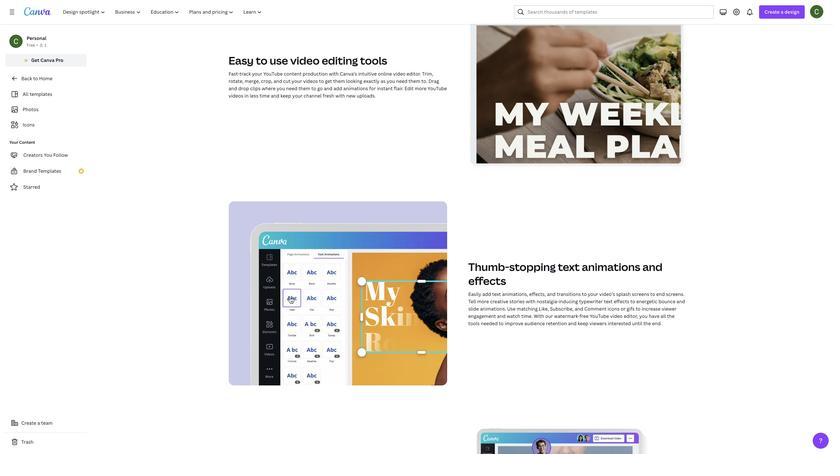Task type: vqa. For each thing, say whether or not it's contained in the screenshot.
A within dropdown button
yes



Task type: locate. For each thing, give the bounding box(es) containing it.
animations up video's
[[582, 260, 641, 274]]

the left end.
[[644, 320, 652, 327]]

fast-
[[229, 71, 240, 77]]

0 horizontal spatial create
[[21, 420, 36, 427]]

free
[[27, 42, 35, 48]]

0 horizontal spatial videos
[[229, 93, 244, 99]]

video right online
[[393, 71, 406, 77]]

and down animations.
[[498, 313, 506, 319]]

videos down drop
[[229, 93, 244, 99]]

tools inside thumb-stopping text animations and effects easily add text animations, effects, and transitions to your video's splash screens to end screens. tell more creative stories with nostalgia-inducing typewriter text effects to energetic bounce and slide animations. use matching like, subscribe, and comment icons or gifs to increase viewer engagement and watch time. with our watermark-free youtube video editor, you have all the tools needed to improve audience retention and keep viewers interested until the end.
[[469, 320, 480, 327]]

youtube inside thumb-stopping text animations and effects easily add text animations, effects, and transitions to your video's splash screens to end screens. tell more creative stories with nostalgia-inducing typewriter text effects to energetic bounce and slide animations. use matching like, subscribe, and comment icons or gifs to increase viewer engagement and watch time. with our watermark-free youtube video editor, you have all the tools needed to improve audience retention and keep viewers interested until the end.
[[590, 313, 610, 319]]

Search search field
[[528, 6, 710, 18]]

text up creative
[[493, 291, 501, 297]]

text down video's
[[604, 298, 613, 305]]

tools down engagement
[[469, 320, 480, 327]]

1 vertical spatial you
[[277, 85, 285, 92]]

1 vertical spatial keep
[[578, 320, 589, 327]]

a inside dropdown button
[[782, 9, 784, 15]]

0 vertical spatial need
[[397, 78, 408, 84]]

2 vertical spatial you
[[640, 313, 648, 319]]

use
[[270, 53, 288, 68]]

creative
[[491, 298, 509, 305]]

youtube up crop,
[[264, 71, 283, 77]]

use
[[508, 306, 516, 312]]

a inside button
[[37, 420, 40, 427]]

more inside easy to use video editing tools fast-track your youtube content production with canva's intuitive online video editor. trim, rotate, merge, crop, and cut your videos to get them looking exactly as you need them to. drag and drop clips where you need them to go and add animations for instant flair. edit more youtube videos in less time and keep your channel fresh with new uploads.
[[415, 85, 427, 92]]

2 vertical spatial text
[[604, 298, 613, 305]]

tools inside easy to use video editing tools fast-track your youtube content production with canva's intuitive online video editor. trim, rotate, merge, crop, and cut your videos to get them looking exactly as you need them to. drag and drop clips where you need them to go and add animations for instant flair. edit more youtube videos in less time and keep your channel fresh with new uploads.
[[360, 53, 388, 68]]

0 vertical spatial with
[[329, 71, 339, 77]]

text
[[558, 260, 580, 274], [493, 291, 501, 297], [604, 298, 613, 305]]

in
[[245, 93, 249, 99]]

more down to.
[[415, 85, 427, 92]]

a for design
[[782, 9, 784, 15]]

youtube up the viewers
[[590, 313, 610, 319]]

1 horizontal spatial a
[[782, 9, 784, 15]]

effects
[[469, 274, 507, 288], [614, 298, 630, 305]]

the
[[668, 313, 675, 319], [644, 320, 652, 327]]

0 vertical spatial keep
[[281, 93, 291, 99]]

thumb-stopping text animations and effects image
[[229, 202, 447, 386]]

back to home
[[21, 75, 52, 82]]

add inside easy to use video editing tools fast-track your youtube content production with canva's intuitive online video editor. trim, rotate, merge, crop, and cut your videos to get them looking exactly as you need them to. drag and drop clips where you need them to go and add animations for instant flair. edit more youtube videos in less time and keep your channel fresh with new uploads.
[[334, 85, 342, 92]]

and down 'watermark-'
[[569, 320, 577, 327]]

your left 'channel'
[[293, 93, 303, 99]]

you up until
[[640, 313, 648, 319]]

your down content
[[292, 78, 302, 84]]

energetic
[[637, 298, 658, 305]]

0 vertical spatial you
[[387, 78, 395, 84]]

all templates link
[[9, 88, 83, 101]]

you
[[387, 78, 395, 84], [277, 85, 285, 92], [640, 313, 648, 319]]

create inside button
[[21, 420, 36, 427]]

need up flair.
[[397, 78, 408, 84]]

1 horizontal spatial more
[[478, 298, 489, 305]]

1 vertical spatial more
[[478, 298, 489, 305]]

a for team
[[37, 420, 40, 427]]

add up fresh
[[334, 85, 342, 92]]

icons
[[608, 306, 620, 312]]

0 horizontal spatial them
[[299, 85, 311, 92]]

1 horizontal spatial tools
[[469, 320, 480, 327]]

0 vertical spatial a
[[782, 9, 784, 15]]

create inside dropdown button
[[765, 9, 780, 15]]

1 horizontal spatial add
[[483, 291, 491, 297]]

0 horizontal spatial a
[[37, 420, 40, 427]]

1 vertical spatial need
[[286, 85, 298, 92]]

need down cut
[[286, 85, 298, 92]]

2 horizontal spatial video
[[611, 313, 623, 319]]

viewers
[[590, 320, 607, 327]]

photos link
[[9, 103, 83, 116]]

the down viewer
[[668, 313, 675, 319]]

1 horizontal spatial animations
[[582, 260, 641, 274]]

1 vertical spatial videos
[[229, 93, 244, 99]]

create
[[765, 9, 780, 15], [21, 420, 36, 427]]

to up gifs
[[631, 298, 636, 305]]

get
[[31, 57, 39, 63]]

0 horizontal spatial tools
[[360, 53, 388, 68]]

creators you follow link
[[5, 149, 87, 162]]

0 vertical spatial effects
[[469, 274, 507, 288]]

text up transitions
[[558, 260, 580, 274]]

1 horizontal spatial need
[[397, 78, 408, 84]]

crop,
[[261, 78, 273, 84]]

effects up easily
[[469, 274, 507, 288]]

youtube down 'drag'
[[428, 85, 447, 92]]

0 vertical spatial videos
[[303, 78, 318, 84]]

0 horizontal spatial effects
[[469, 274, 507, 288]]

1 horizontal spatial the
[[668, 313, 675, 319]]

and up end
[[643, 260, 663, 274]]

with up get
[[329, 71, 339, 77]]

1 horizontal spatial you
[[387, 78, 395, 84]]

0 vertical spatial add
[[334, 85, 342, 92]]

to left go
[[312, 85, 316, 92]]

our
[[546, 313, 554, 319]]

you right the as
[[387, 78, 395, 84]]

videos down production
[[303, 78, 318, 84]]

0 horizontal spatial animations
[[344, 85, 368, 92]]

your inside thumb-stopping text animations and effects easily add text animations, effects, and transitions to your video's splash screens to end screens. tell more creative stories with nostalgia-inducing typewriter text effects to energetic bounce and slide animations. use matching like, subscribe, and comment icons or gifs to increase viewer engagement and watch time. with our watermark-free youtube video editor, you have all the tools needed to improve audience retention and keep viewers interested until the end.
[[588, 291, 599, 297]]

with
[[534, 313, 545, 319]]

0 horizontal spatial add
[[334, 85, 342, 92]]

2 horizontal spatial you
[[640, 313, 648, 319]]

create a team
[[21, 420, 53, 427]]

comment
[[585, 306, 607, 312]]

2 vertical spatial with
[[526, 298, 536, 305]]

0 vertical spatial animations
[[344, 85, 368, 92]]

add right easily
[[483, 291, 491, 297]]

create left team at bottom
[[21, 420, 36, 427]]

1 horizontal spatial effects
[[614, 298, 630, 305]]

2 horizontal spatial youtube
[[590, 313, 610, 319]]

and up 'free'
[[575, 306, 584, 312]]

fresh
[[323, 93, 335, 99]]

0 horizontal spatial the
[[644, 320, 652, 327]]

bounce
[[659, 298, 676, 305]]

1 vertical spatial a
[[37, 420, 40, 427]]

create a design
[[765, 9, 800, 15]]

a left design
[[782, 9, 784, 15]]

them
[[334, 78, 345, 84], [409, 78, 421, 84], [299, 85, 311, 92]]

0 horizontal spatial youtube
[[264, 71, 283, 77]]

your up "typewriter"
[[588, 291, 599, 297]]

instant
[[377, 85, 393, 92]]

improve
[[505, 320, 524, 327]]

screens
[[632, 291, 650, 297]]

a left team at bottom
[[37, 420, 40, 427]]

1 horizontal spatial text
[[558, 260, 580, 274]]

video up production
[[290, 53, 320, 68]]

1 vertical spatial the
[[644, 320, 652, 327]]

to
[[256, 53, 268, 68], [33, 75, 38, 82], [319, 78, 324, 84], [312, 85, 316, 92], [582, 291, 587, 297], [651, 291, 656, 297], [631, 298, 636, 305], [636, 306, 641, 312], [499, 320, 504, 327]]

0 horizontal spatial need
[[286, 85, 298, 92]]

for
[[370, 85, 376, 92]]

0 horizontal spatial text
[[493, 291, 501, 297]]

subscribe,
[[550, 306, 574, 312]]

and left cut
[[274, 78, 282, 84]]

2 vertical spatial video
[[611, 313, 623, 319]]

creators
[[23, 152, 43, 158]]

and down where
[[271, 93, 280, 99]]

1 vertical spatial youtube
[[428, 85, 447, 92]]

1 vertical spatial video
[[393, 71, 406, 77]]

0 vertical spatial create
[[765, 9, 780, 15]]

with left new
[[336, 93, 345, 99]]

0 vertical spatial video
[[290, 53, 320, 68]]

increase
[[642, 306, 661, 312]]

templates
[[30, 91, 52, 97]]

1 vertical spatial with
[[336, 93, 345, 99]]

back to home link
[[5, 72, 87, 85]]

track
[[240, 71, 251, 77]]

brand templates
[[23, 168, 61, 174]]

keep inside easy to use video editing tools fast-track your youtube content production with canva's intuitive online video editor. trim, rotate, merge, crop, and cut your videos to get them looking exactly as you need them to. drag and drop clips where you need them to go and add animations for instant flair. edit more youtube videos in less time and keep your channel fresh with new uploads.
[[281, 93, 291, 99]]

effects,
[[530, 291, 546, 297]]

inducing
[[559, 298, 579, 305]]

to left get
[[319, 78, 324, 84]]

2 vertical spatial youtube
[[590, 313, 610, 319]]

1 vertical spatial animations
[[582, 260, 641, 274]]

keep down cut
[[281, 93, 291, 99]]

video down the icons
[[611, 313, 623, 319]]

to left end
[[651, 291, 656, 297]]

you down cut
[[277, 85, 285, 92]]

keep down 'free'
[[578, 320, 589, 327]]

more right tell
[[478, 298, 489, 305]]

and down screens.
[[677, 298, 686, 305]]

0 vertical spatial text
[[558, 260, 580, 274]]

tools up "intuitive"
[[360, 53, 388, 68]]

1 vertical spatial tools
[[469, 320, 480, 327]]

None search field
[[515, 5, 715, 19]]

editing
[[322, 53, 358, 68]]

with up the matching
[[526, 298, 536, 305]]

0 horizontal spatial keep
[[281, 93, 291, 99]]

create left design
[[765, 9, 780, 15]]

animations inside thumb-stopping text animations and effects easily add text animations, effects, and transitions to your video's splash screens to end screens. tell more creative stories with nostalgia-inducing typewriter text effects to energetic bounce and slide animations. use matching like, subscribe, and comment icons or gifs to increase viewer engagement and watch time. with our watermark-free youtube video editor, you have all the tools needed to improve audience retention and keep viewers interested until the end.
[[582, 260, 641, 274]]

effects up or
[[614, 298, 630, 305]]

your content
[[9, 140, 35, 145]]

add
[[334, 85, 342, 92], [483, 291, 491, 297]]

to left use
[[256, 53, 268, 68]]

1 vertical spatial text
[[493, 291, 501, 297]]

easy
[[229, 53, 254, 68]]

follow
[[53, 152, 68, 158]]

1 vertical spatial create
[[21, 420, 36, 427]]

nostalgia-
[[537, 298, 559, 305]]

0 vertical spatial more
[[415, 85, 427, 92]]

1 horizontal spatial keep
[[578, 320, 589, 327]]

you
[[44, 152, 52, 158]]

them up 'channel'
[[299, 85, 311, 92]]

•
[[36, 42, 38, 48]]

them down editor.
[[409, 78, 421, 84]]

0 horizontal spatial more
[[415, 85, 427, 92]]

0 vertical spatial tools
[[360, 53, 388, 68]]

need
[[397, 78, 408, 84], [286, 85, 298, 92]]

easily
[[469, 291, 482, 297]]

1 horizontal spatial video
[[393, 71, 406, 77]]

youtube
[[264, 71, 283, 77], [428, 85, 447, 92], [590, 313, 610, 319]]

1 horizontal spatial create
[[765, 9, 780, 15]]

viewer
[[662, 306, 677, 312]]

online
[[378, 71, 392, 77]]

animations down "looking"
[[344, 85, 368, 92]]

them right get
[[334, 78, 345, 84]]

have
[[649, 313, 660, 319]]

0 vertical spatial the
[[668, 313, 675, 319]]

pro
[[56, 57, 63, 63]]

1 vertical spatial add
[[483, 291, 491, 297]]

starred
[[23, 184, 40, 190]]

your
[[252, 71, 263, 77], [292, 78, 302, 84], [293, 93, 303, 99], [588, 291, 599, 297]]

keep
[[281, 93, 291, 99], [578, 320, 589, 327]]



Task type: describe. For each thing, give the bounding box(es) containing it.
and down rotate,
[[229, 85, 237, 92]]

1 horizontal spatial them
[[334, 78, 345, 84]]

free •
[[27, 42, 38, 48]]

easy to use video editing tools fast-track your youtube content production with canva's intuitive online video editor. trim, rotate, merge, crop, and cut your videos to get them looking exactly as you need them to. drag and drop clips where you need them to go and add animations for instant flair. edit more youtube videos in less time and keep your channel fresh with new uploads.
[[229, 53, 447, 99]]

edit
[[405, 85, 414, 92]]

rotate,
[[229, 78, 244, 84]]

easy to use video editing tools image
[[469, 0, 687, 170]]

keep inside thumb-stopping text animations and effects easily add text animations, effects, and transitions to your video's splash screens to end screens. tell more creative stories with nostalgia-inducing typewriter text effects to energetic bounce and slide animations. use matching like, subscribe, and comment icons or gifs to increase viewer engagement and watch time. with our watermark-free youtube video editor, you have all the tools needed to improve audience retention and keep viewers interested until the end.
[[578, 320, 589, 327]]

screens.
[[667, 291, 685, 297]]

time
[[260, 93, 270, 99]]

stopping
[[510, 260, 556, 274]]

your
[[9, 140, 18, 145]]

with inside thumb-stopping text animations and effects easily add text animations, effects, and transitions to your video's splash screens to end screens. tell more creative stories with nostalgia-inducing typewriter text effects to energetic bounce and slide animations. use matching like, subscribe, and comment icons or gifs to increase viewer engagement and watch time. with our watermark-free youtube video editor, you have all the tools needed to improve audience retention and keep viewers interested until the end.
[[526, 298, 536, 305]]

interested
[[608, 320, 632, 327]]

all templates
[[23, 91, 52, 97]]

like,
[[539, 306, 549, 312]]

stories
[[510, 298, 525, 305]]

christina overa image
[[811, 5, 824, 18]]

splash
[[617, 291, 631, 297]]

and up nostalgia- at the bottom right
[[548, 291, 556, 297]]

go
[[318, 85, 323, 92]]

creators you follow
[[23, 152, 68, 158]]

0 horizontal spatial video
[[290, 53, 320, 68]]

free
[[580, 313, 589, 319]]

top level navigation element
[[59, 5, 268, 19]]

cut
[[283, 78, 291, 84]]

design
[[785, 9, 800, 15]]

or
[[621, 306, 626, 312]]

editor,
[[624, 313, 639, 319]]

animations.
[[480, 306, 507, 312]]

to right gifs
[[636, 306, 641, 312]]

canva
[[40, 57, 55, 63]]

end
[[657, 291, 665, 297]]

less
[[250, 93, 259, 99]]

new
[[347, 93, 356, 99]]

slide
[[469, 306, 479, 312]]

brand templates link
[[5, 165, 87, 178]]

drop
[[238, 85, 249, 92]]

more inside thumb-stopping text animations and effects easily add text animations, effects, and transitions to your video's splash screens to end screens. tell more creative stories with nostalgia-inducing typewriter text effects to energetic bounce and slide animations. use matching like, subscribe, and comment icons or gifs to increase viewer engagement and watch time. with our watermark-free youtube video editor, you have all the tools needed to improve audience retention and keep viewers interested until the end.
[[478, 298, 489, 305]]

watermark-
[[555, 313, 580, 319]]

trim,
[[423, 71, 434, 77]]

your up 'merge,' at the left of the page
[[252, 71, 263, 77]]

exactly
[[364, 78, 380, 84]]

trash link
[[5, 436, 87, 449]]

as
[[381, 78, 386, 84]]

create for create a team
[[21, 420, 36, 427]]

0 horizontal spatial you
[[277, 85, 285, 92]]

merge,
[[245, 78, 260, 84]]

retention
[[547, 320, 568, 327]]

transitions
[[557, 291, 581, 297]]

uploads.
[[357, 93, 376, 99]]

content
[[19, 140, 35, 145]]

needed
[[481, 320, 498, 327]]

content
[[284, 71, 302, 77]]

seamless collaboration across different devices image
[[469, 418, 687, 455]]

and up fresh
[[324, 85, 333, 92]]

0 vertical spatial youtube
[[264, 71, 283, 77]]

to right needed
[[499, 320, 504, 327]]

channel
[[304, 93, 322, 99]]

1
[[44, 42, 46, 48]]

trash
[[21, 439, 34, 446]]

canva's
[[340, 71, 357, 77]]

get
[[325, 78, 332, 84]]

1 horizontal spatial videos
[[303, 78, 318, 84]]

1 horizontal spatial youtube
[[428, 85, 447, 92]]

thumb-stopping text animations and effects easily add text animations, effects, and transitions to your video's splash screens to end screens. tell more creative stories with nostalgia-inducing typewriter text effects to energetic bounce and slide animations. use matching like, subscribe, and comment icons or gifs to increase viewer engagement and watch time. with our watermark-free youtube video editor, you have all the tools needed to improve audience retention and keep viewers interested until the end.
[[469, 260, 686, 327]]

audience
[[525, 320, 545, 327]]

to up "typewriter"
[[582, 291, 587, 297]]

video inside thumb-stopping text animations and effects easily add text animations, effects, and transitions to your video's splash screens to end screens. tell more creative stories with nostalgia-inducing typewriter text effects to energetic bounce and slide animations. use matching like, subscribe, and comment icons or gifs to increase viewer engagement and watch time. with our watermark-free youtube video editor, you have all the tools needed to improve audience retention and keep viewers interested until the end.
[[611, 313, 623, 319]]

matching
[[517, 306, 538, 312]]

team
[[41, 420, 53, 427]]

icons link
[[9, 119, 83, 131]]

get canva pro button
[[5, 54, 87, 67]]

animations inside easy to use video editing tools fast-track your youtube content production with canva's intuitive online video editor. trim, rotate, merge, crop, and cut your videos to get them looking exactly as you need them to. drag and drop clips where you need them to go and add animations for instant flair. edit more youtube videos in less time and keep your channel fresh with new uploads.
[[344, 85, 368, 92]]

starred link
[[5, 181, 87, 194]]

thumb-
[[469, 260, 510, 274]]

templates
[[38, 168, 61, 174]]

2 horizontal spatial text
[[604, 298, 613, 305]]

animations,
[[503, 291, 529, 297]]

engagement
[[469, 313, 496, 319]]

brand
[[23, 168, 37, 174]]

2 horizontal spatial them
[[409, 78, 421, 84]]

all
[[661, 313, 667, 319]]

all
[[23, 91, 28, 97]]

icons
[[23, 122, 35, 128]]

create for create a design
[[765, 9, 780, 15]]

until
[[633, 320, 643, 327]]

clips
[[250, 85, 261, 92]]

tell
[[469, 298, 477, 305]]

get canva pro
[[31, 57, 63, 63]]

production
[[303, 71, 328, 77]]

back
[[21, 75, 32, 82]]

add inside thumb-stopping text animations and effects easily add text animations, effects, and transitions to your video's splash screens to end screens. tell more creative stories with nostalgia-inducing typewriter text effects to energetic bounce and slide animations. use matching like, subscribe, and comment icons or gifs to increase viewer engagement and watch time. with our watermark-free youtube video editor, you have all the tools needed to improve audience retention and keep viewers interested until the end.
[[483, 291, 491, 297]]

1 vertical spatial effects
[[614, 298, 630, 305]]

typewriter
[[580, 298, 603, 305]]

end.
[[653, 320, 663, 327]]

where
[[262, 85, 276, 92]]

you inside thumb-stopping text animations and effects easily add text animations, effects, and transitions to your video's splash screens to end screens. tell more creative stories with nostalgia-inducing typewriter text effects to energetic bounce and slide animations. use matching like, subscribe, and comment icons or gifs to increase viewer engagement and watch time. with our watermark-free youtube video editor, you have all the tools needed to improve audience retention and keep viewers interested until the end.
[[640, 313, 648, 319]]

time.
[[522, 313, 533, 319]]

personal
[[27, 35, 46, 41]]

drag
[[429, 78, 439, 84]]

to right back
[[33, 75, 38, 82]]

flair.
[[394, 85, 404, 92]]



